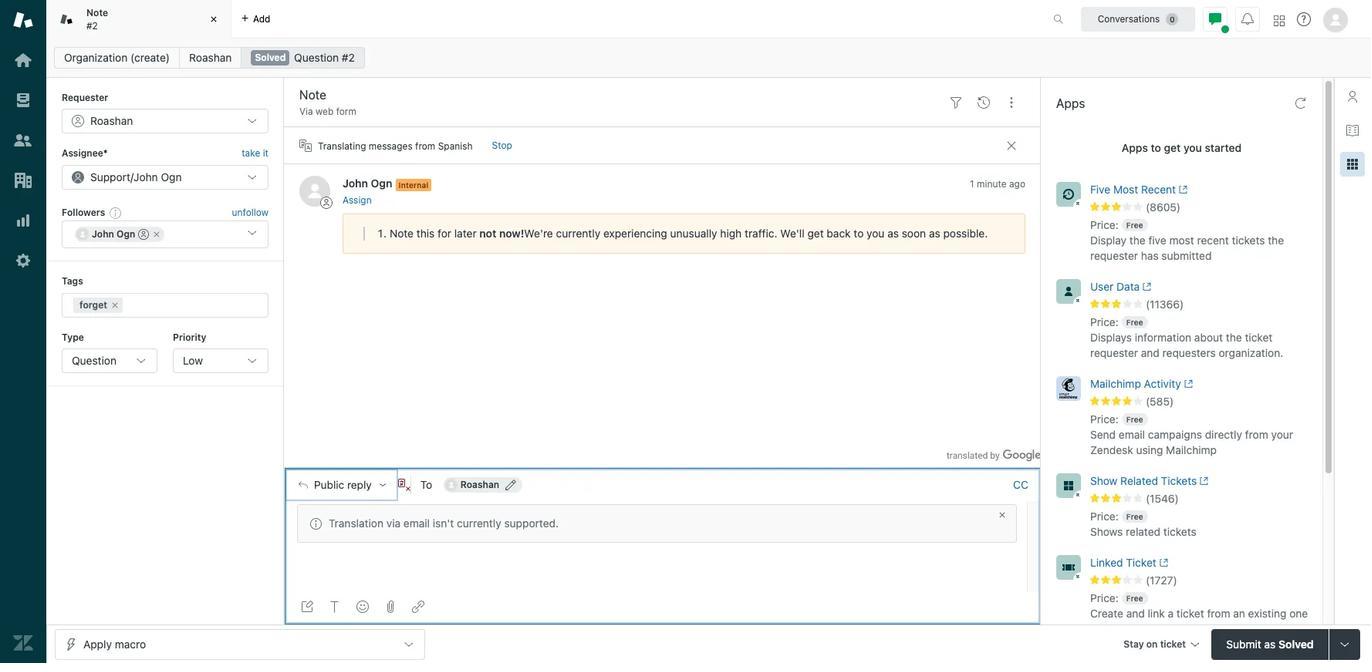 Task type: describe. For each thing, give the bounding box(es) containing it.
edit user image
[[506, 480, 517, 491]]

mailchimp activity link
[[1091, 377, 1286, 395]]

linked ticket
[[1091, 557, 1157, 570]]

minute
[[977, 179, 1007, 190]]

link
[[1148, 607, 1165, 621]]

using
[[1137, 444, 1164, 457]]

show related tickets link
[[1091, 474, 1286, 492]]

zendesk products image
[[1274, 15, 1285, 26]]

email inside price: free send email campaigns directly from your zendesk using mailchimp
[[1119, 428, 1146, 442]]

requesters
[[1163, 347, 1216, 360]]

3 stars. 11366 reviews. element
[[1091, 298, 1314, 312]]

events image
[[978, 96, 990, 109]]

(opens in a new tab) image for five most recent
[[1177, 185, 1188, 195]]

mailchimp inside price: free send email campaigns directly from your zendesk using mailchimp
[[1167, 444, 1217, 457]]

related
[[1121, 475, 1159, 488]]

roashan for to
[[461, 479, 500, 491]]

ogn for john ogn internal assign
[[371, 177, 393, 190]]

one
[[1290, 607, 1309, 621]]

ticket
[[1126, 557, 1157, 570]]

organization (create) button
[[54, 47, 180, 69]]

add button
[[232, 0, 280, 38]]

question for question
[[72, 354, 117, 367]]

from inside 'price: free create and link a ticket from an existing one'
[[1208, 607, 1231, 621]]

(11366)
[[1146, 298, 1184, 311]]

translation via email isn't currently supported. alert
[[297, 505, 1017, 543]]

1 minute ago
[[970, 179, 1026, 190]]

messages
[[369, 140, 413, 152]]

views image
[[13, 90, 33, 110]]

ticket actions image
[[1006, 96, 1018, 109]]

remove image
[[110, 301, 120, 310]]

3 stars. 8605 reviews. element
[[1091, 201, 1314, 215]]

user data link
[[1091, 279, 1286, 298]]

notifications image
[[1242, 13, 1254, 25]]

support / john ogn
[[90, 170, 182, 184]]

cc button
[[1014, 478, 1029, 492]]

we'll
[[781, 227, 805, 240]]

linked
[[1091, 557, 1124, 570]]

Public reply composer text field
[[292, 546, 1023, 579]]

secondary element
[[46, 42, 1372, 73]]

five
[[1091, 183, 1111, 196]]

roashan link
[[179, 47, 242, 69]]

public reply button
[[285, 469, 398, 502]]

price: free create and link a ticket from an existing one
[[1091, 592, 1309, 621]]

1 horizontal spatial as
[[929, 227, 941, 240]]

0 horizontal spatial to
[[854, 227, 864, 240]]

activity
[[1144, 377, 1182, 391]]

1 horizontal spatial get
[[1164, 141, 1181, 154]]

knowledge image
[[1347, 124, 1359, 137]]

tab containing note
[[46, 0, 232, 39]]

price: free send email campaigns directly from your zendesk using mailchimp
[[1091, 413, 1294, 457]]

five
[[1149, 234, 1167, 247]]

ogn inside assignee* element
[[161, 170, 182, 184]]

0 horizontal spatial get
[[808, 227, 824, 240]]

3 stars. 1546 reviews. element
[[1091, 492, 1314, 506]]

related
[[1126, 526, 1161, 539]]

4 stars. 585 reviews. element
[[1091, 395, 1314, 409]]

organization (create)
[[64, 51, 170, 64]]

from inside price: free send email campaigns directly from your zendesk using mailchimp
[[1246, 428, 1269, 442]]

2 horizontal spatial the
[[1268, 234, 1285, 247]]

(8605)
[[1146, 201, 1181, 214]]

data
[[1117, 280, 1140, 293]]

public
[[314, 479, 344, 492]]

currently inside alert
[[457, 517, 502, 530]]

0 vertical spatial you
[[1184, 141, 1203, 154]]

mailchimp inside 'link'
[[1091, 377, 1142, 391]]

(585)
[[1146, 395, 1174, 408]]

add
[[253, 13, 271, 24]]

translation
[[329, 517, 384, 530]]

question for question #2
[[294, 51, 339, 64]]

support
[[90, 170, 130, 184]]

stop
[[492, 140, 513, 152]]

0 horizontal spatial as
[[888, 227, 899, 240]]

assignee*
[[62, 148, 108, 159]]

add attachment image
[[384, 601, 397, 614]]

supported.
[[504, 517, 559, 530]]

note for this
[[390, 227, 414, 240]]

tickets inside price: free display the five most recent tickets the requester has submitted
[[1232, 234, 1266, 247]]

later
[[455, 227, 477, 240]]

(1727)
[[1146, 574, 1178, 587]]

linked ticket image
[[1057, 556, 1081, 580]]

this
[[417, 227, 435, 240]]

back
[[827, 227, 851, 240]]

cc
[[1014, 478, 1029, 492]]

(opens in a new tab) image for linked ticket
[[1157, 559, 1169, 568]]

main element
[[0, 0, 46, 664]]

apply
[[83, 638, 112, 651]]

mailchimp activity image
[[1057, 377, 1081, 401]]

1 horizontal spatial to
[[1151, 141, 1162, 154]]

public reply
[[314, 479, 372, 492]]

started
[[1205, 141, 1242, 154]]

3 stars. 1727 reviews. element
[[1091, 574, 1314, 588]]

price: free display the five most recent tickets the requester has submitted
[[1091, 218, 1285, 262]]

forget
[[80, 299, 107, 311]]

note #2
[[86, 7, 108, 31]]

existing
[[1249, 607, 1287, 621]]

high
[[721, 227, 742, 240]]

five most recent image
[[1057, 182, 1081, 207]]

take it button
[[242, 146, 269, 162]]

a
[[1168, 607, 1174, 621]]

the inside the price: free displays information about the ticket requester and requesters organization.
[[1226, 331, 1243, 344]]

0 horizontal spatial the
[[1130, 234, 1146, 247]]

apps for apps
[[1057, 96, 1086, 110]]

unfollow button
[[232, 206, 269, 220]]

apply macro
[[83, 638, 146, 651]]

john ogn link
[[343, 177, 393, 190]]

ticket inside popup button
[[1161, 639, 1186, 650]]

crossicon image
[[398, 479, 410, 492]]

on
[[1147, 639, 1158, 650]]

shows
[[1091, 526, 1123, 539]]

2 horizontal spatial as
[[1265, 638, 1276, 651]]

price: for shows
[[1091, 510, 1119, 523]]

/
[[130, 170, 134, 184]]

draft mode image
[[301, 601, 313, 614]]

info on adding followers image
[[110, 207, 122, 219]]

tags
[[62, 276, 83, 287]]

experiencing
[[604, 227, 668, 240]]

for
[[438, 227, 452, 240]]

user data image
[[1057, 279, 1081, 304]]

requester inside price: free display the five most recent tickets the requester has submitted
[[1091, 249, 1139, 262]]

(1546)
[[1146, 492, 1179, 506]]

roashan@gmail.com image
[[445, 479, 458, 492]]

get help image
[[1298, 12, 1312, 26]]

stay
[[1124, 639, 1144, 650]]

translating messages from spanish
[[318, 140, 473, 152]]

followers element
[[62, 221, 269, 249]]

Subject field
[[296, 86, 939, 104]]

mailchimp activity
[[1091, 377, 1182, 391]]

john ogn option
[[75, 227, 165, 243]]

free for email
[[1127, 415, 1144, 425]]

assign
[[343, 194, 372, 206]]

question button
[[62, 349, 157, 374]]

1 vertical spatial you
[[867, 227, 885, 240]]

show related tickets
[[1091, 475, 1197, 488]]



Task type: vqa. For each thing, say whether or not it's contained in the screenshot.


Task type: locate. For each thing, give the bounding box(es) containing it.
1 vertical spatial apps
[[1122, 141, 1149, 154]]

1 horizontal spatial (opens in a new tab) image
[[1197, 477, 1209, 486]]

and down information
[[1142, 347, 1160, 360]]

1 vertical spatial (opens in a new tab) image
[[1197, 477, 1209, 486]]

your
[[1272, 428, 1294, 442]]

john right tarashultz49@gmail.com image
[[92, 229, 114, 240]]

price: for send
[[1091, 413, 1119, 426]]

get started image
[[13, 50, 33, 70]]

mailchimp down displays on the right of page
[[1091, 377, 1142, 391]]

zendesk image
[[13, 634, 33, 654]]

2 horizontal spatial ogn
[[371, 177, 393, 190]]

0 vertical spatial roashan
[[189, 51, 232, 64]]

1 horizontal spatial #2
[[342, 51, 355, 64]]

price: inside 'price: free create and link a ticket from an existing one'
[[1091, 592, 1119, 605]]

to up recent
[[1151, 141, 1162, 154]]

0 horizontal spatial (opens in a new tab) image
[[1140, 283, 1152, 292]]

ogn inside john ogn internal assign
[[371, 177, 393, 190]]

take it
[[242, 148, 269, 159]]

close image
[[206, 12, 222, 27]]

to
[[421, 478, 432, 492]]

price: inside 'price: free shows related tickets'
[[1091, 510, 1119, 523]]

from left spanish
[[415, 140, 436, 152]]

followers
[[62, 207, 105, 218]]

requester down displays on the right of page
[[1091, 347, 1139, 360]]

#2 inside the secondary element
[[342, 51, 355, 64]]

tabs tab list
[[46, 0, 1037, 39]]

#2
[[86, 20, 98, 31], [342, 51, 355, 64]]

1 horizontal spatial note
[[390, 227, 414, 240]]

price: free shows related tickets
[[1091, 510, 1197, 539]]

#2 inside note #2
[[86, 20, 98, 31]]

(opens in a new tab) image inside five most recent 'link'
[[1177, 185, 1188, 195]]

apps up five most recent
[[1122, 141, 1149, 154]]

john right the support
[[134, 170, 158, 184]]

ticket for the
[[1245, 331, 1273, 344]]

john up assign
[[343, 177, 368, 190]]

0 horizontal spatial solved
[[255, 52, 286, 63]]

(opens in a new tab) image for user data
[[1140, 283, 1152, 292]]

recent
[[1198, 234, 1230, 247]]

price: inside the price: free displays information about the ticket requester and requesters organization.
[[1091, 316, 1119, 329]]

price: up send
[[1091, 413, 1119, 426]]

remove image
[[152, 230, 162, 239]]

(opens in a new tab) image inside mailchimp activity 'link'
[[1182, 380, 1193, 389]]

you
[[1184, 141, 1203, 154], [867, 227, 885, 240]]

conversations button
[[1081, 7, 1196, 31]]

1 vertical spatial email
[[404, 517, 430, 530]]

an
[[1234, 607, 1246, 621]]

#2 up organization
[[86, 20, 98, 31]]

free for the
[[1127, 221, 1144, 230]]

most
[[1114, 183, 1139, 196]]

0 vertical spatial question
[[294, 51, 339, 64]]

roashan down requester on the top of the page
[[90, 115, 133, 128]]

show related tickets image
[[1057, 474, 1081, 499]]

1 minute ago text field
[[970, 179, 1026, 190]]

linked ticket link
[[1091, 556, 1286, 574]]

translating
[[318, 140, 366, 152]]

we're
[[524, 227, 553, 240]]

0 horizontal spatial mailchimp
[[1091, 377, 1142, 391]]

apps image
[[1347, 158, 1359, 171]]

most
[[1170, 234, 1195, 247]]

0 horizontal spatial ogn
[[117, 229, 135, 240]]

free for related
[[1127, 513, 1144, 522]]

1 horizontal spatial ogn
[[161, 170, 182, 184]]

1 horizontal spatial you
[[1184, 141, 1203, 154]]

filter image
[[950, 96, 963, 109]]

(opens in a new tab) image up (1727)
[[1157, 559, 1169, 568]]

conversations
[[1098, 13, 1160, 24]]

question down type
[[72, 354, 117, 367]]

send
[[1091, 428, 1116, 442]]

button displays agent's chat status as online. image
[[1210, 13, 1222, 25]]

0 horizontal spatial apps
[[1057, 96, 1086, 110]]

2 free from the top
[[1127, 318, 1144, 327]]

customers image
[[13, 130, 33, 151]]

email up using
[[1119, 428, 1146, 442]]

0 vertical spatial ticket
[[1245, 331, 1273, 344]]

admin image
[[13, 251, 33, 271]]

#2 for question #2
[[342, 51, 355, 64]]

price: inside price: free send email campaigns directly from your zendesk using mailchimp
[[1091, 413, 1119, 426]]

roashan inside "link"
[[189, 51, 232, 64]]

roashan for requester
[[90, 115, 133, 128]]

1 vertical spatial get
[[808, 227, 824, 240]]

1 price: from the top
[[1091, 218, 1119, 232]]

question up web
[[294, 51, 339, 64]]

mailchimp down campaigns at the bottom of the page
[[1167, 444, 1217, 457]]

0 vertical spatial solved
[[255, 52, 286, 63]]

about
[[1195, 331, 1224, 344]]

1 horizontal spatial (opens in a new tab) image
[[1157, 559, 1169, 568]]

0 vertical spatial tickets
[[1232, 234, 1266, 247]]

ticket
[[1245, 331, 1273, 344], [1177, 607, 1205, 621], [1161, 639, 1186, 650]]

ticket right the a
[[1177, 607, 1205, 621]]

avatar image
[[299, 176, 330, 207]]

zendesk
[[1091, 444, 1134, 457]]

2 vertical spatial ticket
[[1161, 639, 1186, 650]]

0 horizontal spatial question
[[72, 354, 117, 367]]

1 vertical spatial question
[[72, 354, 117, 367]]

price: up "create"
[[1091, 592, 1119, 605]]

4 free from the top
[[1127, 513, 1144, 522]]

2 horizontal spatial (opens in a new tab) image
[[1177, 185, 1188, 195]]

free inside price: free display the five most recent tickets the requester has submitted
[[1127, 221, 1144, 230]]

(opens in a new tab) image inside show related tickets link
[[1197, 477, 1209, 486]]

isn't
[[433, 517, 454, 530]]

hide composer image
[[657, 462, 669, 475]]

(opens in a new tab) image inside user data link
[[1140, 283, 1152, 292]]

has
[[1142, 249, 1159, 262]]

1 vertical spatial note
[[390, 227, 414, 240]]

solved down add
[[255, 52, 286, 63]]

note for #2
[[86, 7, 108, 19]]

note up organization
[[86, 7, 108, 19]]

show
[[1091, 475, 1118, 488]]

get up recent
[[1164, 141, 1181, 154]]

2 vertical spatial (opens in a new tab) image
[[1157, 559, 1169, 568]]

john for john ogn internal assign
[[343, 177, 368, 190]]

price: up shows
[[1091, 510, 1119, 523]]

#2 up form
[[342, 51, 355, 64]]

1 vertical spatial and
[[1127, 607, 1145, 621]]

0 horizontal spatial (opens in a new tab) image
[[1182, 380, 1193, 389]]

(opens in a new tab) image
[[1177, 185, 1188, 195], [1140, 283, 1152, 292], [1157, 559, 1169, 568]]

#2 for note #2
[[86, 20, 98, 31]]

recent
[[1142, 183, 1177, 196]]

from
[[415, 140, 436, 152], [1246, 428, 1269, 442], [1208, 607, 1231, 621]]

1 vertical spatial (opens in a new tab) image
[[1140, 283, 1152, 292]]

0 vertical spatial requester
[[1091, 249, 1139, 262]]

the up organization.
[[1226, 331, 1243, 344]]

solved inside the secondary element
[[255, 52, 286, 63]]

ogn right /
[[161, 170, 182, 184]]

email inside the translation via email isn't currently supported. alert
[[404, 517, 430, 530]]

1 horizontal spatial roashan
[[189, 51, 232, 64]]

reporting image
[[13, 211, 33, 231]]

user data
[[1091, 280, 1140, 293]]

2 vertical spatial from
[[1208, 607, 1231, 621]]

0 vertical spatial from
[[415, 140, 436, 152]]

2 requester from the top
[[1091, 347, 1139, 360]]

displays possible ticket submission types image
[[1339, 639, 1352, 651]]

3 free from the top
[[1127, 415, 1144, 425]]

solved down one
[[1279, 638, 1314, 651]]

1 free from the top
[[1127, 221, 1144, 230]]

free for information
[[1127, 318, 1144, 327]]

ogn for john ogn
[[117, 229, 135, 240]]

note
[[86, 7, 108, 19], [390, 227, 414, 240]]

apps
[[1057, 96, 1086, 110], [1122, 141, 1149, 154]]

5 price: from the top
[[1091, 592, 1119, 605]]

as left "soon" in the top of the page
[[888, 227, 899, 240]]

price: up displays on the right of page
[[1091, 316, 1119, 329]]

tickets right recent
[[1232, 234, 1266, 247]]

stay on ticket button
[[1117, 630, 1206, 663]]

ogn inside option
[[117, 229, 135, 240]]

to right back
[[854, 227, 864, 240]]

1 horizontal spatial tickets
[[1232, 234, 1266, 247]]

requester element
[[62, 109, 269, 134]]

campaigns
[[1148, 428, 1203, 442]]

1 vertical spatial solved
[[1279, 638, 1314, 651]]

roashan down close icon
[[189, 51, 232, 64]]

the right recent
[[1268, 234, 1285, 247]]

currently right isn't
[[457, 517, 502, 530]]

and inside the price: free displays information about the ticket requester and requesters organization.
[[1142, 347, 1160, 360]]

0 horizontal spatial you
[[867, 227, 885, 240]]

tab
[[46, 0, 232, 39]]

five most recent link
[[1091, 182, 1286, 201]]

roashan inside requester element
[[90, 115, 133, 128]]

0 horizontal spatial john
[[92, 229, 114, 240]]

note inside "tabs" tab list
[[86, 7, 108, 19]]

question inside the secondary element
[[294, 51, 339, 64]]

1 vertical spatial currently
[[457, 517, 502, 530]]

price: for display
[[1091, 218, 1119, 232]]

get
[[1164, 141, 1181, 154], [808, 227, 824, 240]]

and inside 'price: free create and link a ticket from an existing one'
[[1127, 607, 1145, 621]]

1
[[970, 179, 975, 190]]

requester down display
[[1091, 249, 1139, 262]]

(create)
[[130, 51, 170, 64]]

ticket right on
[[1161, 639, 1186, 650]]

note this for later not now! we're currently experiencing unusually high traffic. we'll get back to you as soon as possible.
[[390, 227, 988, 240]]

price: free displays information about the ticket requester and requesters organization.
[[1091, 316, 1284, 360]]

free
[[1127, 221, 1144, 230], [1127, 318, 1144, 327], [1127, 415, 1144, 425], [1127, 513, 1144, 522], [1127, 594, 1144, 604]]

organization.
[[1219, 347, 1284, 360]]

get left back
[[808, 227, 824, 240]]

question inside popup button
[[72, 354, 117, 367]]

0 vertical spatial and
[[1142, 347, 1160, 360]]

2 horizontal spatial john
[[343, 177, 368, 190]]

free for and
[[1127, 594, 1144, 604]]

0 vertical spatial apps
[[1057, 96, 1086, 110]]

free up using
[[1127, 415, 1144, 425]]

1 vertical spatial from
[[1246, 428, 1269, 442]]

from left an
[[1208, 607, 1231, 621]]

create
[[1091, 607, 1124, 621]]

spanish
[[438, 140, 473, 152]]

(opens in a new tab) image up 4 stars. 585 reviews. element
[[1182, 380, 1193, 389]]

zendesk support image
[[13, 10, 33, 30]]

(opens in a new tab) image up (8605) on the right of page
[[1177, 185, 1188, 195]]

(opens in a new tab) image
[[1182, 380, 1193, 389], [1197, 477, 1209, 486]]

0 vertical spatial to
[[1151, 141, 1162, 154]]

2 vertical spatial roashan
[[461, 479, 500, 491]]

not
[[480, 227, 497, 240]]

information
[[1135, 331, 1192, 344]]

tickets up linked ticket link
[[1164, 526, 1197, 539]]

roashan right roashan@gmail.com image
[[461, 479, 500, 491]]

ogn left user is an agent icon
[[117, 229, 135, 240]]

low
[[183, 354, 203, 367]]

0 horizontal spatial currently
[[457, 517, 502, 530]]

free up display
[[1127, 221, 1144, 230]]

take
[[242, 148, 260, 159]]

price: for create
[[1091, 592, 1119, 605]]

0 vertical spatial note
[[86, 7, 108, 19]]

price:
[[1091, 218, 1119, 232], [1091, 316, 1119, 329], [1091, 413, 1119, 426], [1091, 510, 1119, 523], [1091, 592, 1119, 605]]

and left link
[[1127, 607, 1145, 621]]

tarashultz49@gmail.com image
[[76, 229, 89, 241]]

macro
[[115, 638, 146, 651]]

format text image
[[329, 601, 341, 614]]

1 vertical spatial ticket
[[1177, 607, 1205, 621]]

as
[[888, 227, 899, 240], [929, 227, 941, 240], [1265, 638, 1276, 651]]

0 vertical spatial mailchimp
[[1091, 377, 1142, 391]]

0 vertical spatial email
[[1119, 428, 1146, 442]]

unusually
[[670, 227, 718, 240]]

1 horizontal spatial solved
[[1279, 638, 1314, 651]]

possible.
[[944, 227, 988, 240]]

0 vertical spatial (opens in a new tab) image
[[1182, 380, 1193, 389]]

internal
[[399, 180, 429, 190]]

0 horizontal spatial email
[[404, 517, 430, 530]]

ticket inside the price: free displays information about the ticket requester and requesters organization.
[[1245, 331, 1273, 344]]

user
[[1091, 280, 1114, 293]]

note left this
[[390, 227, 414, 240]]

via
[[299, 106, 313, 117]]

ticket for a
[[1177, 607, 1205, 621]]

ticket inside 'price: free create and link a ticket from an existing one'
[[1177, 607, 1205, 621]]

1 vertical spatial requester
[[1091, 347, 1139, 360]]

free up related
[[1127, 513, 1144, 522]]

1 vertical spatial to
[[854, 227, 864, 240]]

stop button
[[482, 134, 523, 159]]

1 horizontal spatial john
[[134, 170, 158, 184]]

price: inside price: free display the five most recent tickets the requester has submitted
[[1091, 218, 1119, 232]]

the up has
[[1130, 234, 1146, 247]]

apps right ticket actions image
[[1057, 96, 1086, 110]]

organizations image
[[13, 171, 33, 191]]

ogn up assign
[[371, 177, 393, 190]]

4 price: from the top
[[1091, 510, 1119, 523]]

ticket up organization.
[[1245, 331, 1273, 344]]

(opens in a new tab) image up the 3 stars. 1546 reviews. element
[[1197, 477, 1209, 486]]

add link (cmd k) image
[[412, 601, 425, 614]]

1 requester from the top
[[1091, 249, 1139, 262]]

2 horizontal spatial roashan
[[461, 479, 500, 491]]

0 horizontal spatial roashan
[[90, 115, 133, 128]]

insert emojis image
[[357, 601, 369, 614]]

assignee* element
[[62, 165, 269, 190]]

via web form
[[299, 106, 357, 117]]

0 vertical spatial currently
[[556, 227, 601, 240]]

john inside the john ogn option
[[92, 229, 114, 240]]

assign button
[[343, 194, 372, 207]]

0 vertical spatial get
[[1164, 141, 1181, 154]]

from left your
[[1246, 428, 1269, 442]]

tickets inside 'price: free shows related tickets'
[[1164, 526, 1197, 539]]

john
[[134, 170, 158, 184], [343, 177, 368, 190], [92, 229, 114, 240]]

apps to get you started
[[1122, 141, 1242, 154]]

1 vertical spatial tickets
[[1164, 526, 1197, 539]]

2 price: from the top
[[1091, 316, 1119, 329]]

0 horizontal spatial #2
[[86, 20, 98, 31]]

and
[[1142, 347, 1160, 360], [1127, 607, 1145, 621]]

price: for displays
[[1091, 316, 1119, 329]]

3 price: from the top
[[1091, 413, 1119, 426]]

free inside price: free send email campaigns directly from your zendesk using mailchimp
[[1127, 415, 1144, 425]]

display
[[1091, 234, 1127, 247]]

customer context image
[[1347, 90, 1359, 103]]

you left started
[[1184, 141, 1203, 154]]

requester
[[1091, 249, 1139, 262], [1091, 347, 1139, 360]]

it
[[263, 148, 269, 159]]

unfollow
[[232, 207, 269, 218]]

john inside john ogn internal assign
[[343, 177, 368, 190]]

free inside 'price: free shows related tickets'
[[1127, 513, 1144, 522]]

(opens in a new tab) image for mailchimp activity
[[1182, 380, 1193, 389]]

solved
[[255, 52, 286, 63], [1279, 638, 1314, 651]]

5 free from the top
[[1127, 594, 1144, 604]]

submit as solved
[[1227, 638, 1314, 651]]

currently right we're
[[556, 227, 601, 240]]

currently
[[556, 227, 601, 240], [457, 517, 502, 530]]

john for john ogn
[[92, 229, 114, 240]]

apps for apps to get you started
[[1122, 141, 1149, 154]]

(opens in a new tab) image for show related tickets
[[1197, 477, 1209, 486]]

as right "soon" in the top of the page
[[929, 227, 941, 240]]

(opens in a new tab) image up "(11366)"
[[1140, 283, 1152, 292]]

ago
[[1010, 179, 1026, 190]]

priority
[[173, 332, 206, 343]]

0 vertical spatial #2
[[86, 20, 98, 31]]

tickets
[[1232, 234, 1266, 247], [1164, 526, 1197, 539]]

0 horizontal spatial from
[[415, 140, 436, 152]]

1 horizontal spatial email
[[1119, 428, 1146, 442]]

(opens in a new tab) image inside linked ticket link
[[1157, 559, 1169, 568]]

you right back
[[867, 227, 885, 240]]

the
[[1130, 234, 1146, 247], [1268, 234, 1285, 247], [1226, 331, 1243, 344]]

john inside assignee* element
[[134, 170, 158, 184]]

question #2
[[294, 51, 355, 64]]

1 horizontal spatial the
[[1226, 331, 1243, 344]]

1 horizontal spatial mailchimp
[[1167, 444, 1217, 457]]

as right submit at right
[[1265, 638, 1276, 651]]

requester inside the price: free displays information about the ticket requester and requesters organization.
[[1091, 347, 1139, 360]]

1 horizontal spatial apps
[[1122, 141, 1149, 154]]

1 vertical spatial roashan
[[90, 115, 133, 128]]

free inside 'price: free create and link a ticket from an existing one'
[[1127, 594, 1144, 604]]

submit
[[1227, 638, 1262, 651]]

price: up display
[[1091, 218, 1119, 232]]

free inside the price: free displays information about the ticket requester and requesters organization.
[[1127, 318, 1144, 327]]

1 horizontal spatial currently
[[556, 227, 601, 240]]

1 horizontal spatial question
[[294, 51, 339, 64]]

organization
[[64, 51, 128, 64]]

0 horizontal spatial note
[[86, 7, 108, 19]]

0 horizontal spatial tickets
[[1164, 526, 1197, 539]]

1 horizontal spatial from
[[1208, 607, 1231, 621]]

2 horizontal spatial from
[[1246, 428, 1269, 442]]

0 vertical spatial (opens in a new tab) image
[[1177, 185, 1188, 195]]

free up displays on the right of page
[[1127, 318, 1144, 327]]

1 vertical spatial mailchimp
[[1167, 444, 1217, 457]]

user is an agent image
[[138, 229, 149, 240]]

directly
[[1206, 428, 1243, 442]]

close image
[[998, 511, 1007, 521]]

free down ticket
[[1127, 594, 1144, 604]]

1 vertical spatial #2
[[342, 51, 355, 64]]

email right via
[[404, 517, 430, 530]]



